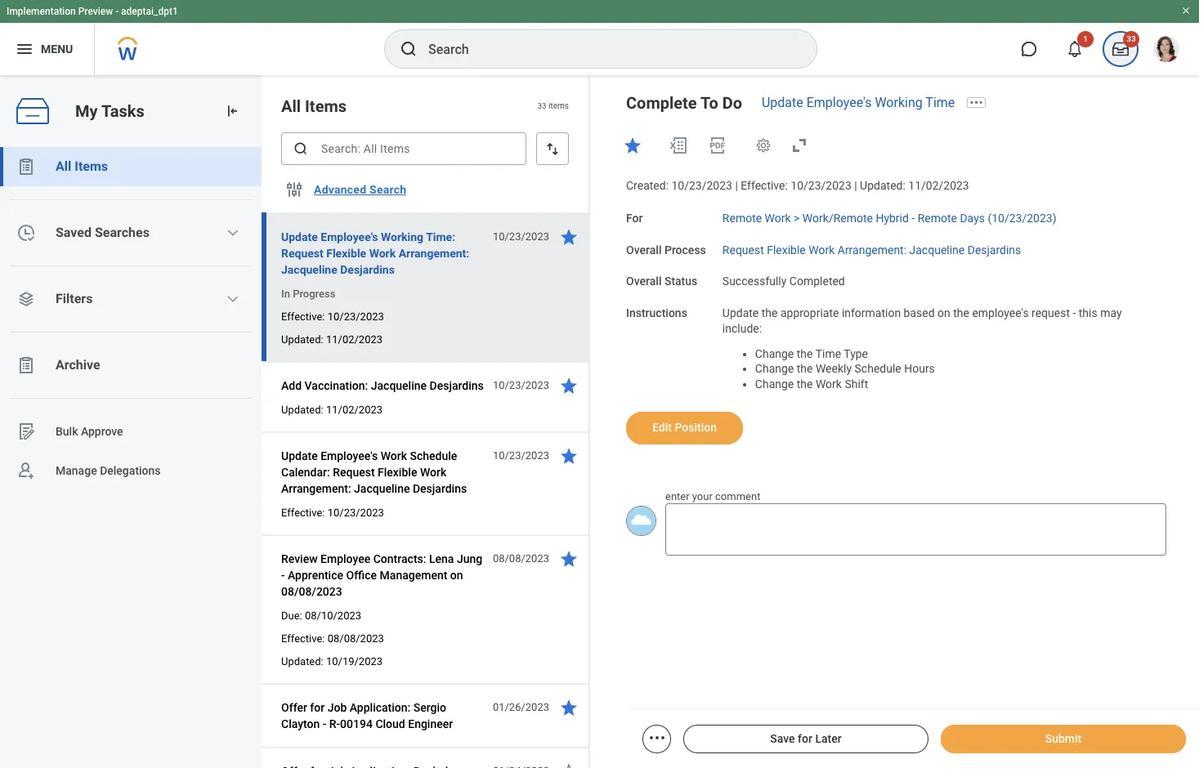 Task type: describe. For each thing, give the bounding box(es) containing it.
notifications large image
[[1067, 41, 1083, 57]]

complete to do
[[626, 93, 742, 113]]

request
[[1032, 307, 1070, 320]]

all items button
[[0, 147, 262, 186]]

menu
[[41, 42, 73, 55]]

2 vertical spatial 08/08/2023
[[328, 633, 384, 645]]

employee's
[[972, 307, 1029, 320]]

2 change from the top
[[755, 362, 794, 375]]

- inside review employee contracts: lena jung - apprentice office management on 08/08/2023
[[281, 569, 285, 582]]

2 horizontal spatial request
[[723, 243, 764, 256]]

arrangement: inside update employee's working time: request flexible work arrangement: jacqueline desjardins
[[399, 247, 469, 260]]

save for later button
[[683, 725, 929, 754]]

01/26/2023
[[493, 701, 549, 714]]

2 remote from the left
[[918, 212, 957, 225]]

saved searches button
[[0, 213, 262, 253]]

successfully
[[723, 275, 787, 288]]

saved
[[56, 225, 92, 240]]

on inside update the appropriate information based on the employee's request - this may include:
[[938, 307, 951, 320]]

created: 10/23/2023 | effective: 10/23/2023 | updated: 11/02/2023
[[626, 179, 969, 192]]

edit position button
[[626, 412, 743, 445]]

my tasks
[[75, 101, 144, 121]]

my tasks element containing my tasks
[[0, 75, 262, 768]]

update for update employee's working time
[[762, 95, 803, 110]]

updated: up remote work > work/remote hybrid - remote days (10/23/2023) link
[[860, 179, 906, 192]]

working for time
[[875, 95, 923, 110]]

effective: 08/08/2023
[[281, 633, 384, 645]]

Search Workday  search field
[[428, 31, 783, 67]]

change the time type change the weekly schedule hours change the work shift
[[755, 347, 935, 391]]

saved searches
[[56, 225, 149, 240]]

33 items
[[537, 102, 569, 111]]

item list element
[[262, 75, 590, 768]]

update for update the appropriate information based on the employee's request - this may include:
[[723, 307, 759, 320]]

1 updated: 11/02/2023 from the top
[[281, 334, 383, 346]]

add vaccination: jacqueline desjardins
[[281, 379, 484, 392]]

my
[[75, 101, 98, 121]]

appropriate
[[781, 307, 839, 320]]

jung
[[457, 553, 482, 566]]

menu button
[[0, 23, 94, 75]]

offer for job application: sergio clayton ‎- r-00194 cloud engineer
[[281, 701, 453, 731]]

request flexible work arrangement: jacqueline desjardins link
[[723, 240, 1021, 256]]

updated: 10/19/2023
[[281, 656, 383, 668]]

clock check image
[[16, 223, 36, 243]]

the up include:
[[762, 307, 778, 320]]

update employee's working time
[[762, 95, 955, 110]]

lena
[[429, 553, 454, 566]]

remote work > work/remote hybrid - remote days (10/23/2023)
[[723, 212, 1057, 225]]

shift
[[845, 378, 868, 391]]

employee's for update employee's working time
[[807, 95, 872, 110]]

advanced search
[[314, 183, 407, 196]]

preview
[[78, 6, 113, 17]]

chevron down image
[[227, 293, 240, 306]]

(10/23/2023)
[[988, 212, 1057, 225]]

do
[[722, 93, 742, 113]]

due:
[[281, 610, 302, 622]]

advanced
[[314, 183, 367, 196]]

1 vertical spatial 11/02/2023
[[326, 334, 383, 346]]

successfully completed
[[723, 275, 845, 288]]

schedule inside change the time type change the weekly schedule hours change the work shift
[[855, 362, 901, 375]]

perspective image
[[16, 289, 36, 309]]

fullscreen image
[[790, 136, 809, 155]]

- inside menu banner
[[115, 6, 119, 17]]

star image for add vaccination: jacqueline desjardins
[[559, 376, 579, 396]]

33 for 33 items
[[537, 102, 547, 111]]

2 vertical spatial 11/02/2023
[[326, 404, 383, 416]]

r-
[[329, 718, 340, 731]]

update employee's work schedule calendar: request flexible work arrangement: jacqueline desjardins button
[[281, 446, 484, 499]]

hybrid
[[876, 212, 909, 225]]

jacqueline right vaccination:
[[371, 379, 427, 392]]

edit position
[[652, 421, 717, 434]]

due: 08/10/2023
[[281, 610, 361, 622]]

1 button
[[1057, 31, 1094, 67]]

list containing all items
[[0, 147, 262, 491]]

engineer
[[408, 718, 453, 731]]

33 for 33
[[1127, 34, 1136, 43]]

sort image
[[544, 141, 561, 157]]

apprentice
[[288, 569, 343, 582]]

view printable version (pdf) image
[[708, 136, 728, 155]]

desjardins inside update employee's working time: request flexible work arrangement: jacqueline desjardins
[[340, 263, 395, 276]]

for for save
[[798, 732, 813, 746]]

management
[[380, 569, 447, 582]]

0 vertical spatial search image
[[399, 39, 419, 59]]

review employee contracts: lena jung - apprentice office management on 08/08/2023 button
[[281, 549, 484, 602]]

bulk approve link
[[0, 412, 262, 451]]

star image for update employee's work schedule calendar: request flexible work arrangement: jacqueline desjardins
[[559, 446, 579, 466]]

0 vertical spatial 08/08/2023
[[493, 553, 549, 565]]

archive
[[56, 357, 100, 373]]

star image for in progress
[[559, 227, 579, 247]]

clayton
[[281, 718, 320, 731]]

days
[[960, 212, 985, 225]]

instructions
[[626, 307, 687, 320]]

jacqueline down days
[[910, 243, 965, 256]]

update for update employee's work schedule calendar: request flexible work arrangement: jacqueline desjardins
[[281, 450, 318, 463]]

bulk
[[56, 425, 78, 438]]

flexible inside update employee's working time: request flexible work arrangement: jacqueline desjardins
[[326, 247, 366, 260]]

effective: down calendar:
[[281, 507, 325, 519]]

in progress
[[281, 288, 336, 300]]

0 vertical spatial 11/02/2023
[[908, 179, 969, 192]]

all items inside item list element
[[281, 96, 347, 116]]

rename image
[[16, 422, 36, 441]]

based
[[904, 307, 935, 320]]

to
[[701, 93, 718, 113]]

configure image
[[284, 180, 304, 199]]

filters button
[[0, 280, 262, 319]]

implementation
[[7, 6, 76, 17]]

on inside review employee contracts: lena jung - apprentice office management on 08/08/2023
[[450, 569, 463, 582]]

adeptai_dpt1
[[121, 6, 178, 17]]

work/remote
[[803, 212, 873, 225]]

2 horizontal spatial arrangement:
[[838, 243, 907, 256]]

employee
[[321, 553, 371, 566]]

vaccination:
[[305, 379, 368, 392]]

submit
[[1045, 732, 1082, 746]]

weekly
[[816, 362, 852, 375]]

employee's for update employee's work schedule calendar: request flexible work arrangement: jacqueline desjardins
[[321, 450, 378, 463]]

items inside "button"
[[75, 159, 108, 174]]

your
[[692, 490, 713, 502]]

08/10/2023
[[305, 610, 361, 622]]

review employee contracts: lena jung - apprentice office management on 08/08/2023
[[281, 553, 482, 598]]

process
[[665, 243, 706, 256]]

1 effective: 10/23/2023 from the top
[[281, 311, 384, 323]]

add
[[281, 379, 302, 392]]

approve
[[81, 425, 123, 438]]

justify image
[[15, 39, 34, 59]]

updated: down in progress
[[281, 334, 324, 346]]

application:
[[350, 701, 411, 715]]



Task type: vqa. For each thing, say whether or not it's contained in the screenshot.
Worklets 2 items
no



Task type: locate. For each thing, give the bounding box(es) containing it.
change
[[755, 347, 794, 360], [755, 362, 794, 375], [755, 378, 794, 391]]

work
[[765, 212, 791, 225], [809, 243, 835, 256], [369, 247, 396, 260], [816, 378, 842, 391], [381, 450, 407, 463], [420, 466, 447, 479]]

gear image
[[755, 137, 772, 154]]

1 horizontal spatial request
[[333, 466, 375, 479]]

employee's down advanced
[[321, 231, 378, 244]]

updated: 11/02/2023 up vaccination:
[[281, 334, 383, 346]]

11/02/2023 down vaccination:
[[326, 404, 383, 416]]

1 vertical spatial all items
[[56, 159, 108, 174]]

my tasks element inside menu banner
[[1098, 31, 1144, 67]]

contracts:
[[373, 553, 426, 566]]

2 effective: 10/23/2023 from the top
[[281, 507, 384, 519]]

33
[[1127, 34, 1136, 43], [537, 102, 547, 111]]

clipboard image up clock check image
[[16, 157, 36, 177]]

search image
[[399, 39, 419, 59], [293, 141, 309, 157]]

search
[[370, 183, 407, 196]]

review
[[281, 553, 318, 566]]

employee's up calendar:
[[321, 450, 378, 463]]

overall
[[626, 243, 662, 256], [626, 275, 662, 288]]

completed
[[790, 275, 845, 288]]

menu banner
[[0, 0, 1199, 75]]

1 vertical spatial search image
[[293, 141, 309, 157]]

chevron down image
[[227, 226, 240, 240]]

arrangement:
[[838, 243, 907, 256], [399, 247, 469, 260], [281, 482, 351, 495]]

searches
[[95, 225, 149, 240]]

filters
[[56, 291, 93, 307]]

overall status element
[[723, 265, 845, 289]]

clipboard image
[[16, 157, 36, 177], [16, 356, 36, 375]]

effective: 10/23/2023 down progress on the top left
[[281, 311, 384, 323]]

0 vertical spatial employee's
[[807, 95, 872, 110]]

clipboard image for archive
[[16, 356, 36, 375]]

2 overall from the top
[[626, 275, 662, 288]]

Search: All Items text field
[[281, 132, 526, 165]]

on
[[938, 307, 951, 320], [450, 569, 463, 582]]

0 horizontal spatial time
[[816, 347, 841, 360]]

0 vertical spatial on
[[938, 307, 951, 320]]

1 vertical spatial working
[[381, 231, 424, 244]]

close environment banner image
[[1181, 6, 1191, 16]]

update up calendar:
[[281, 450, 318, 463]]

jacqueline inside update employee's working time: request flexible work arrangement: jacqueline desjardins
[[281, 263, 337, 276]]

0 horizontal spatial for
[[310, 701, 325, 715]]

employee's inside update employee's work schedule calendar: request flexible work arrangement: jacqueline desjardins
[[321, 450, 378, 463]]

1 horizontal spatial items
[[305, 96, 347, 116]]

effective: 10/23/2023 up employee
[[281, 507, 384, 519]]

information
[[842, 307, 901, 320]]

the
[[762, 307, 778, 320], [953, 307, 970, 320], [797, 347, 813, 360], [797, 362, 813, 375], [797, 378, 813, 391]]

update up include:
[[723, 307, 759, 320]]

working for time:
[[381, 231, 424, 244]]

all inside item list element
[[281, 96, 301, 116]]

time
[[926, 95, 955, 110], [816, 347, 841, 360]]

enter
[[665, 490, 690, 502]]

jacqueline
[[910, 243, 965, 256], [281, 263, 337, 276], [371, 379, 427, 392], [354, 482, 410, 495]]

save for later
[[770, 732, 842, 746]]

request inside update employee's working time: request flexible work arrangement: jacqueline desjardins
[[281, 247, 324, 260]]

0 vertical spatial my tasks element
[[1098, 31, 1144, 67]]

star image
[[559, 227, 579, 247], [559, 698, 579, 718]]

0 horizontal spatial |
[[735, 179, 738, 192]]

0 horizontal spatial all
[[56, 159, 71, 174]]

1 change from the top
[[755, 347, 794, 360]]

08/08/2023 up the 10/19/2023
[[328, 633, 384, 645]]

0 vertical spatial working
[[875, 95, 923, 110]]

enter your comment text field
[[665, 504, 1167, 556]]

work inside change the time type change the weekly schedule hours change the work shift
[[816, 378, 842, 391]]

flexible inside update employee's work schedule calendar: request flexible work arrangement: jacqueline desjardins
[[378, 466, 417, 479]]

overall for overall process
[[626, 243, 662, 256]]

1 horizontal spatial all items
[[281, 96, 347, 116]]

3 change from the top
[[755, 378, 794, 391]]

request up successfully
[[723, 243, 764, 256]]

remote left days
[[918, 212, 957, 225]]

0 horizontal spatial arrangement:
[[281, 482, 351, 495]]

1 clipboard image from the top
[[16, 157, 36, 177]]

overall down for
[[626, 243, 662, 256]]

for inside the offer for job application: sergio clayton ‎- r-00194 cloud engineer
[[310, 701, 325, 715]]

employee's up fullscreen icon
[[807, 95, 872, 110]]

10/19/2023
[[326, 656, 383, 668]]

my tasks element
[[1098, 31, 1144, 67], [0, 75, 262, 768]]

0 vertical spatial schedule
[[855, 362, 901, 375]]

type
[[844, 347, 868, 360]]

calendar:
[[281, 466, 330, 479]]

1 vertical spatial clipboard image
[[16, 356, 36, 375]]

update down configure icon
[[281, 231, 318, 244]]

work inside update employee's working time: request flexible work arrangement: jacqueline desjardins
[[369, 247, 396, 260]]

0 horizontal spatial on
[[450, 569, 463, 582]]

implementation preview -   adeptai_dpt1
[[7, 6, 178, 17]]

arrangement: down remote work > work/remote hybrid - remote days (10/23/2023)
[[838, 243, 907, 256]]

offer
[[281, 701, 307, 715]]

‎-
[[323, 718, 326, 731]]

0 horizontal spatial working
[[381, 231, 424, 244]]

the left weekly
[[797, 362, 813, 375]]

offer for job application: sergio clayton ‎- r-00194 cloud engineer button
[[281, 698, 484, 734]]

2 vertical spatial change
[[755, 378, 794, 391]]

effective: down in progress
[[281, 311, 325, 323]]

time inside change the time type change the weekly schedule hours change the work shift
[[816, 347, 841, 360]]

update employee's working time: request flexible work arrangement: jacqueline desjardins button
[[281, 227, 484, 280]]

1 overall from the top
[[626, 243, 662, 256]]

status
[[665, 275, 698, 288]]

2 updated: 11/02/2023 from the top
[[281, 404, 383, 416]]

- left this
[[1073, 307, 1076, 320]]

overall status
[[626, 275, 698, 288]]

bulk approve
[[56, 425, 123, 438]]

33 left items
[[537, 102, 547, 111]]

employee's inside update employee's working time: request flexible work arrangement: jacqueline desjardins
[[321, 231, 378, 244]]

request flexible work arrangement: jacqueline desjardins
[[723, 243, 1021, 256]]

1 horizontal spatial remote
[[918, 212, 957, 225]]

on down jung
[[450, 569, 463, 582]]

1 vertical spatial my tasks element
[[0, 75, 262, 768]]

jacqueline up in progress
[[281, 263, 337, 276]]

update inside update employee's working time: request flexible work arrangement: jacqueline desjardins
[[281, 231, 318, 244]]

2 horizontal spatial flexible
[[767, 243, 806, 256]]

2 vertical spatial employee's
[[321, 450, 378, 463]]

schedule inside update employee's work schedule calendar: request flexible work arrangement: jacqueline desjardins
[[410, 450, 457, 463]]

all up saved
[[56, 159, 71, 174]]

effective:
[[741, 179, 788, 192], [281, 311, 325, 323], [281, 507, 325, 519], [281, 633, 325, 645]]

- inside update the appropriate information based on the employee's request - this may include:
[[1073, 307, 1076, 320]]

1 horizontal spatial on
[[938, 307, 951, 320]]

clipboard image left 'archive'
[[16, 356, 36, 375]]

the left employee's
[[953, 307, 970, 320]]

complete
[[626, 93, 697, 113]]

0 horizontal spatial search image
[[293, 141, 309, 157]]

hours
[[904, 362, 935, 375]]

11/02/2023 up vaccination:
[[326, 334, 383, 346]]

all items
[[281, 96, 347, 116], [56, 159, 108, 174]]

office
[[346, 569, 377, 582]]

1 vertical spatial items
[[75, 159, 108, 174]]

1 vertical spatial time
[[816, 347, 841, 360]]

user plus image
[[16, 461, 36, 481]]

- right hybrid
[[912, 212, 915, 225]]

0 horizontal spatial all items
[[56, 159, 108, 174]]

working inside update employee's working time: request flexible work arrangement: jacqueline desjardins
[[381, 231, 424, 244]]

export to excel image
[[669, 136, 688, 155]]

08/08/2023 down the apprentice
[[281, 585, 342, 598]]

0 horizontal spatial items
[[75, 159, 108, 174]]

star image
[[623, 136, 643, 155], [559, 376, 579, 396], [559, 446, 579, 466], [559, 549, 579, 569], [559, 762, 579, 768]]

arrangement: down "time:"
[[399, 247, 469, 260]]

star image for review employee contracts: lena jung - apprentice office management on 08/08/2023
[[559, 549, 579, 569]]

jacqueline inside update employee's work schedule calendar: request flexible work arrangement: jacqueline desjardins
[[354, 482, 410, 495]]

manage delegations
[[56, 464, 161, 477]]

update employee's work schedule calendar: request flexible work arrangement: jacqueline desjardins
[[281, 450, 467, 495]]

employee's for update employee's working time: request flexible work arrangement: jacqueline desjardins
[[321, 231, 378, 244]]

remote
[[723, 212, 762, 225], [918, 212, 957, 225]]

33 left profile logan mcneil icon
[[1127, 34, 1136, 43]]

1 vertical spatial change
[[755, 362, 794, 375]]

advanced search button
[[307, 173, 413, 206]]

1
[[1083, 34, 1088, 43]]

1 vertical spatial overall
[[626, 275, 662, 288]]

1 vertical spatial effective: 10/23/2023
[[281, 507, 384, 519]]

1 vertical spatial star image
[[559, 698, 579, 718]]

items
[[549, 102, 569, 111]]

all items inside "button"
[[56, 159, 108, 174]]

later
[[815, 732, 842, 746]]

update inside update employee's work schedule calendar: request flexible work arrangement: jacqueline desjardins
[[281, 450, 318, 463]]

11/02/2023 up days
[[908, 179, 969, 192]]

items
[[305, 96, 347, 116], [75, 159, 108, 174]]

delegations
[[100, 464, 161, 477]]

1 horizontal spatial |
[[854, 179, 857, 192]]

the down appropriate
[[797, 347, 813, 360]]

0 horizontal spatial flexible
[[326, 247, 366, 260]]

items inside item list element
[[305, 96, 347, 116]]

request inside update employee's work schedule calendar: request flexible work arrangement: jacqueline desjardins
[[333, 466, 375, 479]]

1 vertical spatial schedule
[[410, 450, 457, 463]]

star image for 01/26/2023
[[559, 698, 579, 718]]

1 vertical spatial on
[[450, 569, 463, 582]]

1 horizontal spatial flexible
[[378, 466, 417, 479]]

08/08/2023 right jung
[[493, 553, 549, 565]]

inbox large image
[[1113, 41, 1129, 57]]

2 star image from the top
[[559, 698, 579, 718]]

08/08/2023
[[493, 553, 549, 565], [281, 585, 342, 598], [328, 633, 384, 645]]

update employee's working time link
[[762, 95, 955, 110]]

on right based
[[938, 307, 951, 320]]

overall for overall status
[[626, 275, 662, 288]]

2 | from the left
[[854, 179, 857, 192]]

1 horizontal spatial search image
[[399, 39, 419, 59]]

working
[[875, 95, 923, 110], [381, 231, 424, 244]]

enter your comment
[[665, 490, 761, 502]]

00194
[[340, 718, 373, 731]]

transformation import image
[[224, 103, 240, 119]]

0 vertical spatial effective: 10/23/2023
[[281, 311, 384, 323]]

sergio
[[413, 701, 446, 715]]

1 horizontal spatial 33
[[1127, 34, 1136, 43]]

0 vertical spatial all items
[[281, 96, 347, 116]]

update employee's working time: request flexible work arrangement: jacqueline desjardins
[[281, 231, 469, 276]]

tasks
[[101, 101, 144, 121]]

effective: down 'gear' image
[[741, 179, 788, 192]]

all
[[281, 96, 301, 116], [56, 159, 71, 174]]

manage
[[56, 464, 97, 477]]

submit button
[[941, 725, 1186, 754]]

clipboard image inside archive button
[[16, 356, 36, 375]]

update inside update the appropriate information based on the employee's request - this may include:
[[723, 307, 759, 320]]

update the appropriate information based on the employee's request - this may include:
[[723, 307, 1125, 335]]

for for offer
[[310, 701, 325, 715]]

- down review
[[281, 569, 285, 582]]

updated: down add
[[281, 404, 324, 416]]

1 horizontal spatial working
[[875, 95, 923, 110]]

0 vertical spatial change
[[755, 347, 794, 360]]

1 vertical spatial all
[[56, 159, 71, 174]]

time:
[[426, 231, 455, 244]]

overall process
[[626, 243, 706, 256]]

1 horizontal spatial arrangement:
[[399, 247, 469, 260]]

progress
[[293, 288, 336, 300]]

1 star image from the top
[[559, 227, 579, 247]]

cloud
[[376, 718, 405, 731]]

08/08/2023 inside review employee contracts: lena jung - apprentice office management on 08/08/2023
[[281, 585, 342, 598]]

update up fullscreen icon
[[762, 95, 803, 110]]

for up ‎-
[[310, 701, 325, 715]]

0 horizontal spatial 33
[[537, 102, 547, 111]]

arrangement: inside update employee's work schedule calendar: request flexible work arrangement: jacqueline desjardins
[[281, 482, 351, 495]]

edit
[[652, 421, 672, 434]]

1 | from the left
[[735, 179, 738, 192]]

clipboard image for all items
[[16, 157, 36, 177]]

1 vertical spatial 08/08/2023
[[281, 585, 342, 598]]

desjardins inside update employee's work schedule calendar: request flexible work arrangement: jacqueline desjardins
[[413, 482, 467, 495]]

add vaccination: jacqueline desjardins button
[[281, 376, 484, 396]]

1 horizontal spatial for
[[798, 732, 813, 746]]

33 inside item list element
[[537, 102, 547, 111]]

2 clipboard image from the top
[[16, 356, 36, 375]]

manage delegations link
[[0, 451, 262, 491]]

my tasks element containing 33
[[1098, 31, 1144, 67]]

0 vertical spatial items
[[305, 96, 347, 116]]

1 horizontal spatial time
[[926, 95, 955, 110]]

request up in progress
[[281, 247, 324, 260]]

updated: 11/02/2023 down vaccination:
[[281, 404, 383, 416]]

0 horizontal spatial remote
[[723, 212, 762, 225]]

remote left >
[[723, 212, 762, 225]]

1 vertical spatial for
[[798, 732, 813, 746]]

this
[[1079, 307, 1098, 320]]

0 vertical spatial time
[[926, 95, 955, 110]]

>
[[794, 212, 800, 225]]

0 horizontal spatial request
[[281, 247, 324, 260]]

request right calendar:
[[333, 466, 375, 479]]

update for update employee's working time: request flexible work arrangement: jacqueline desjardins
[[281, 231, 318, 244]]

0 vertical spatial overall
[[626, 243, 662, 256]]

0 vertical spatial all
[[281, 96, 301, 116]]

all right transformation import image
[[281, 96, 301, 116]]

arrangement: down calendar:
[[281, 482, 351, 495]]

the left shift on the right of page
[[797, 378, 813, 391]]

1 horizontal spatial schedule
[[855, 362, 901, 375]]

all inside "button"
[[56, 159, 71, 174]]

0 vertical spatial 33
[[1127, 34, 1136, 43]]

0 horizontal spatial my tasks element
[[0, 75, 262, 768]]

for right save
[[798, 732, 813, 746]]

profile logan mcneil image
[[1154, 36, 1180, 65]]

jacqueline up contracts:
[[354, 482, 410, 495]]

clipboard image inside all items "button"
[[16, 157, 36, 177]]

related actions image
[[647, 729, 667, 748]]

0 vertical spatial clipboard image
[[16, 157, 36, 177]]

- right preview on the left
[[115, 6, 119, 17]]

0 vertical spatial star image
[[559, 227, 579, 247]]

1 horizontal spatial my tasks element
[[1098, 31, 1144, 67]]

remote work > work/remote hybrid - remote days (10/23/2023) link
[[723, 208, 1057, 225]]

updated: 11/02/2023
[[281, 334, 383, 346], [281, 404, 383, 416]]

0 horizontal spatial schedule
[[410, 450, 457, 463]]

overall up instructions
[[626, 275, 662, 288]]

list
[[0, 147, 262, 491]]

1 horizontal spatial all
[[281, 96, 301, 116]]

1 vertical spatial updated: 11/02/2023
[[281, 404, 383, 416]]

1 vertical spatial 33
[[537, 102, 547, 111]]

1 remote from the left
[[723, 212, 762, 225]]

effective: down the due:
[[281, 633, 325, 645]]

33 inside 33 button
[[1127, 34, 1136, 43]]

0 vertical spatial for
[[310, 701, 325, 715]]

job
[[328, 701, 347, 715]]

for
[[626, 212, 643, 225]]

0 vertical spatial updated: 11/02/2023
[[281, 334, 383, 346]]

1 vertical spatial employee's
[[321, 231, 378, 244]]

effective: 10/23/2023
[[281, 311, 384, 323], [281, 507, 384, 519]]

updated: down effective: 08/08/2023
[[281, 656, 324, 668]]



